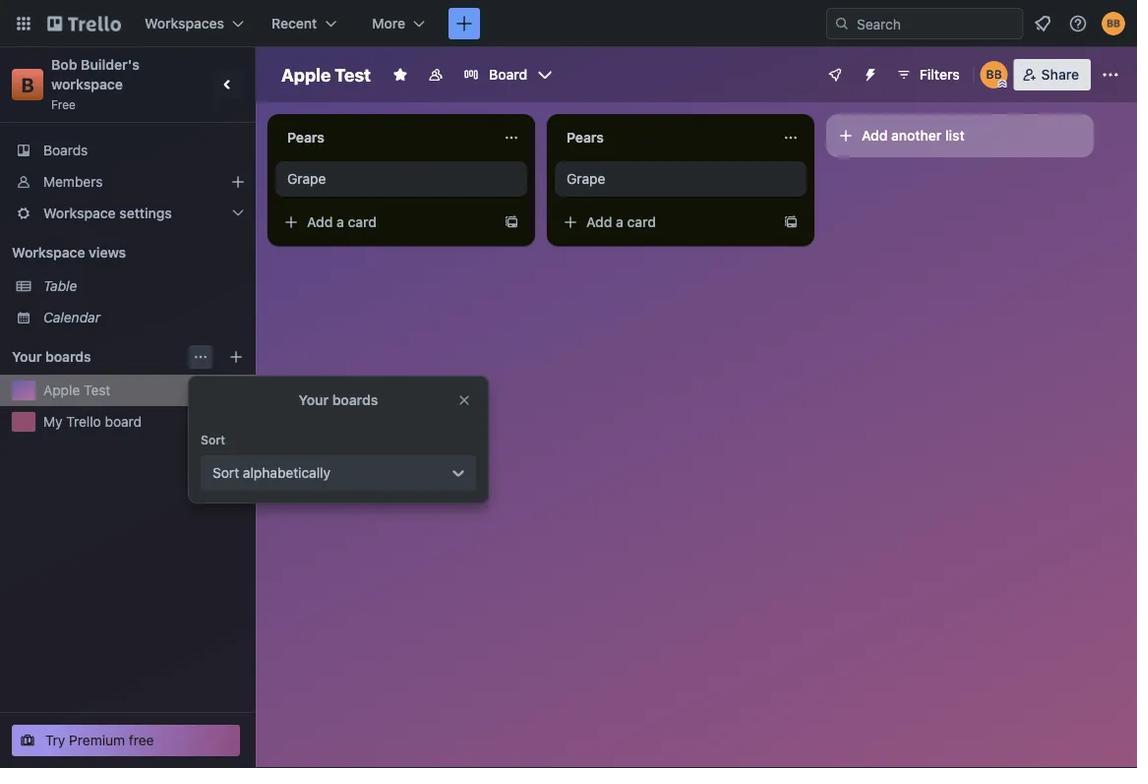 Task type: vqa. For each thing, say whether or not it's contained in the screenshot.
top clear
no



Task type: locate. For each thing, give the bounding box(es) containing it.
grape
[[287, 171, 326, 187], [567, 171, 605, 187]]

list
[[946, 127, 965, 144]]

sort for sort alphabetically
[[213, 465, 239, 481]]

boards
[[45, 349, 91, 365], [332, 392, 378, 408]]

apple up my
[[43, 382, 80, 399]]

Pears text field
[[555, 122, 771, 153]]

1 a from the left
[[337, 214, 344, 230]]

0 vertical spatial your
[[12, 349, 42, 365]]

builder's
[[81, 57, 140, 73]]

add a card for grape link corresponding to pears text box
[[307, 214, 377, 230]]

try premium free button
[[12, 725, 240, 757]]

pears for pears text box
[[287, 129, 325, 146]]

b
[[21, 73, 34, 96]]

bob builder's workspace link
[[51, 57, 143, 92]]

grape link
[[287, 169, 516, 189], [567, 169, 795, 189]]

trello
[[66, 414, 101, 430]]

workspaces button
[[133, 8, 256, 39]]

add
[[862, 127, 888, 144], [307, 214, 333, 230], [586, 214, 612, 230]]

apple test inside text field
[[281, 64, 371, 85]]

sort up sort alphabetically
[[201, 433, 225, 447]]

add a card button down pears text box
[[276, 207, 496, 238]]

1 horizontal spatial test
[[335, 64, 371, 85]]

apple down recent popup button
[[281, 64, 331, 85]]

grape down pears text field
[[567, 171, 605, 187]]

sort for sort
[[201, 433, 225, 447]]

0 horizontal spatial add
[[307, 214, 333, 230]]

bob builder (bobbuilder40) image right filters at right
[[981, 61, 1008, 89]]

apple inside apple test text field
[[281, 64, 331, 85]]

add a card down pears text box
[[307, 214, 377, 230]]

add a card button for grape link corresponding to pears text box
[[276, 207, 496, 238]]

workspace
[[51, 76, 123, 92]]

1 vertical spatial bob builder (bobbuilder40) image
[[981, 61, 1008, 89]]

1 vertical spatial your
[[299, 392, 329, 408]]

automation image
[[855, 59, 882, 87]]

pears
[[287, 129, 325, 146], [567, 129, 604, 146]]

test
[[335, 64, 371, 85], [84, 382, 111, 399]]

1 vertical spatial apple test
[[43, 382, 111, 399]]

add for add a card button related to grape link related to pears text field
[[586, 214, 612, 230]]

a down pears text box
[[337, 214, 344, 230]]

card down pears text field
[[627, 214, 656, 230]]

workspaces
[[145, 15, 224, 31]]

1 add a card button from the left
[[276, 207, 496, 238]]

1 horizontal spatial grape
[[567, 171, 605, 187]]

0 vertical spatial bob builder (bobbuilder40) image
[[1102, 12, 1126, 35]]

bob builder (bobbuilder40) image right open information menu icon
[[1102, 12, 1126, 35]]

0 horizontal spatial apple
[[43, 382, 80, 399]]

sort left alphabetically
[[213, 465, 239, 481]]

workspace up table
[[12, 245, 85, 261]]

0 horizontal spatial test
[[84, 382, 111, 399]]

settings
[[119, 205, 172, 221]]

0 horizontal spatial pears
[[287, 129, 325, 146]]

2 add a card button from the left
[[555, 207, 775, 238]]

add a card button
[[276, 207, 496, 238], [555, 207, 775, 238]]

1 add a card from the left
[[307, 214, 377, 230]]

1 horizontal spatial card
[[627, 214, 656, 230]]

1 horizontal spatial a
[[616, 214, 624, 230]]

test up the my trello board
[[84, 382, 111, 399]]

1 horizontal spatial add a card button
[[555, 207, 775, 238]]

1 horizontal spatial your boards
[[299, 392, 378, 408]]

your boards up alphabetically
[[299, 392, 378, 408]]

your boards
[[12, 349, 91, 365], [299, 392, 378, 408]]

calendar
[[43, 309, 100, 326]]

pears for pears text field
[[567, 129, 604, 146]]

1 pears from the left
[[287, 129, 325, 146]]

0 vertical spatial apple
[[281, 64, 331, 85]]

grape down pears text box
[[287, 171, 326, 187]]

a down pears text field
[[616, 214, 624, 230]]

Board name text field
[[272, 59, 381, 91]]

pears inside pears text box
[[287, 129, 325, 146]]

card
[[348, 214, 377, 230], [627, 214, 656, 230]]

pears inside pears text field
[[567, 129, 604, 146]]

grape link down pears text box
[[287, 169, 516, 189]]

my
[[43, 414, 63, 430]]

1 horizontal spatial grape link
[[567, 169, 795, 189]]

1 card from the left
[[348, 214, 377, 230]]

more
[[372, 15, 405, 31]]

add a card
[[307, 214, 377, 230], [586, 214, 656, 230]]

sort
[[201, 433, 225, 447], [213, 465, 239, 481]]

1 horizontal spatial boards
[[332, 392, 378, 408]]

test left star or unstar board icon
[[335, 64, 371, 85]]

2 horizontal spatial add
[[862, 127, 888, 144]]

0 notifications image
[[1031, 12, 1055, 35]]

a
[[337, 214, 344, 230], [616, 214, 624, 230]]

grape link down pears text field
[[567, 169, 795, 189]]

1 horizontal spatial your
[[299, 392, 329, 408]]

another
[[892, 127, 942, 144]]

1 grape link from the left
[[287, 169, 516, 189]]

add a card down pears text field
[[586, 214, 656, 230]]

0 vertical spatial workspace
[[43, 205, 116, 221]]

table link
[[43, 276, 244, 296]]

workspace
[[43, 205, 116, 221], [12, 245, 85, 261]]

Pears text field
[[276, 122, 492, 153]]

filters button
[[890, 59, 966, 91]]

workspace visible image
[[428, 67, 444, 83]]

board
[[105, 414, 142, 430]]

0 horizontal spatial bob builder (bobbuilder40) image
[[981, 61, 1008, 89]]

2 card from the left
[[627, 214, 656, 230]]

0 horizontal spatial card
[[348, 214, 377, 230]]

share button
[[1014, 59, 1091, 91]]

bob builder (bobbuilder40) image inside primary element
[[1102, 12, 1126, 35]]

0 horizontal spatial add a card
[[307, 214, 377, 230]]

2 pears from the left
[[567, 129, 604, 146]]

workspace inside popup button
[[43, 205, 116, 221]]

your boards down calendar
[[12, 349, 91, 365]]

apple
[[281, 64, 331, 85], [43, 382, 80, 399]]

create board or workspace image
[[455, 14, 474, 33]]

open information menu image
[[1069, 14, 1088, 33]]

0 horizontal spatial add a card button
[[276, 207, 496, 238]]

0 horizontal spatial grape
[[287, 171, 326, 187]]

1 vertical spatial apple
[[43, 382, 80, 399]]

card down pears text box
[[348, 214, 377, 230]]

1 horizontal spatial pears
[[567, 129, 604, 146]]

grape link for pears text box
[[287, 169, 516, 189]]

apple test link
[[43, 381, 220, 400]]

1 grape from the left
[[287, 171, 326, 187]]

1 horizontal spatial bob builder (bobbuilder40) image
[[1102, 12, 1126, 35]]

1 horizontal spatial apple
[[281, 64, 331, 85]]

1 horizontal spatial add a card
[[586, 214, 656, 230]]

add a card button down pears text field
[[555, 207, 775, 238]]

apple test up trello
[[43, 382, 111, 399]]

b link
[[12, 69, 43, 100]]

apple test down recent popup button
[[281, 64, 371, 85]]

boards
[[43, 142, 88, 158]]

your
[[12, 349, 42, 365], [299, 392, 329, 408]]

0 horizontal spatial your boards
[[12, 349, 91, 365]]

workspace down members
[[43, 205, 116, 221]]

0 horizontal spatial your
[[12, 349, 42, 365]]

grape link for pears text field
[[567, 169, 795, 189]]

0 vertical spatial test
[[335, 64, 371, 85]]

0 horizontal spatial grape link
[[287, 169, 516, 189]]

2 add a card from the left
[[586, 214, 656, 230]]

bob
[[51, 57, 77, 73]]

workspace for workspace views
[[12, 245, 85, 261]]

test inside text field
[[335, 64, 371, 85]]

add a card for grape link related to pears text field
[[586, 214, 656, 230]]

1 vertical spatial your boards
[[299, 392, 378, 408]]

1 horizontal spatial add
[[586, 214, 612, 230]]

0 vertical spatial apple test
[[281, 64, 371, 85]]

back to home image
[[47, 8, 121, 39]]

0 vertical spatial sort
[[201, 433, 225, 447]]

1 horizontal spatial apple test
[[281, 64, 371, 85]]

2 grape link from the left
[[567, 169, 795, 189]]

workspace views
[[12, 245, 126, 261]]

apple test
[[281, 64, 371, 85], [43, 382, 111, 399]]

more button
[[360, 8, 437, 39]]

2 grape from the left
[[567, 171, 605, 187]]

2 a from the left
[[616, 214, 624, 230]]

add for add another list button
[[862, 127, 888, 144]]

filters
[[920, 66, 960, 83]]

1 vertical spatial workspace
[[12, 245, 85, 261]]

1 vertical spatial sort
[[213, 465, 239, 481]]

this member is an admin of this board. image
[[998, 80, 1007, 89]]

your boards menu image
[[193, 349, 209, 365]]

0 horizontal spatial boards
[[45, 349, 91, 365]]

premium
[[69, 733, 125, 749]]

board
[[489, 66, 528, 83]]

switch to… image
[[14, 14, 33, 33]]

bob builder (bobbuilder40) image
[[1102, 12, 1126, 35], [981, 61, 1008, 89]]

0 horizontal spatial a
[[337, 214, 344, 230]]

free
[[129, 733, 154, 749]]

workspace navigation collapse icon image
[[215, 71, 242, 98]]



Task type: describe. For each thing, give the bounding box(es) containing it.
search image
[[834, 16, 850, 31]]

card for grape link related to pears text field
[[627, 214, 656, 230]]

my trello board
[[43, 414, 142, 430]]

0 horizontal spatial apple test
[[43, 382, 111, 399]]

alphabetically
[[243, 465, 331, 481]]

a for grape link related to pears text field
[[616, 214, 624, 230]]

0 vertical spatial your boards
[[12, 349, 91, 365]]

add board image
[[228, 349, 244, 365]]

1 vertical spatial boards
[[332, 392, 378, 408]]

members link
[[0, 166, 256, 198]]

bob builder's workspace free
[[51, 57, 143, 111]]

create from template… image
[[783, 215, 799, 230]]

workspace settings
[[43, 205, 172, 221]]

my trello board link
[[43, 412, 244, 432]]

a for grape link corresponding to pears text box
[[337, 214, 344, 230]]

your boards with 2 items element
[[12, 345, 183, 369]]

views
[[89, 245, 126, 261]]

power ups image
[[827, 67, 843, 83]]

primary element
[[0, 0, 1137, 47]]

add another list button
[[827, 114, 1094, 157]]

apple inside apple test link
[[43, 382, 80, 399]]

close popover image
[[457, 393, 472, 408]]

show menu image
[[1101, 65, 1121, 85]]

add a card button for grape link related to pears text field
[[555, 207, 775, 238]]

free
[[51, 97, 76, 111]]

board button
[[456, 59, 561, 91]]

Search field
[[850, 9, 1022, 38]]

grape for grape link related to pears text field
[[567, 171, 605, 187]]

share
[[1042, 66, 1079, 83]]

workspace for workspace settings
[[43, 205, 116, 221]]

star or unstar board image
[[393, 67, 408, 83]]

create from template… image
[[504, 215, 520, 230]]

add for add a card button corresponding to grape link corresponding to pears text box
[[307, 214, 333, 230]]

members
[[43, 174, 103, 190]]

sort alphabetically
[[213, 465, 331, 481]]

try
[[45, 733, 65, 749]]

try premium free
[[45, 733, 154, 749]]

boards link
[[0, 135, 256, 166]]

grape for grape link corresponding to pears text box
[[287, 171, 326, 187]]

workspace settings button
[[0, 198, 256, 229]]

table
[[43, 278, 77, 294]]

recent button
[[260, 8, 349, 39]]

0 vertical spatial boards
[[45, 349, 91, 365]]

add another list
[[862, 127, 965, 144]]

1 vertical spatial test
[[84, 382, 111, 399]]

recent
[[272, 15, 317, 31]]

card for grape link corresponding to pears text box
[[348, 214, 377, 230]]

calendar link
[[43, 308, 244, 328]]



